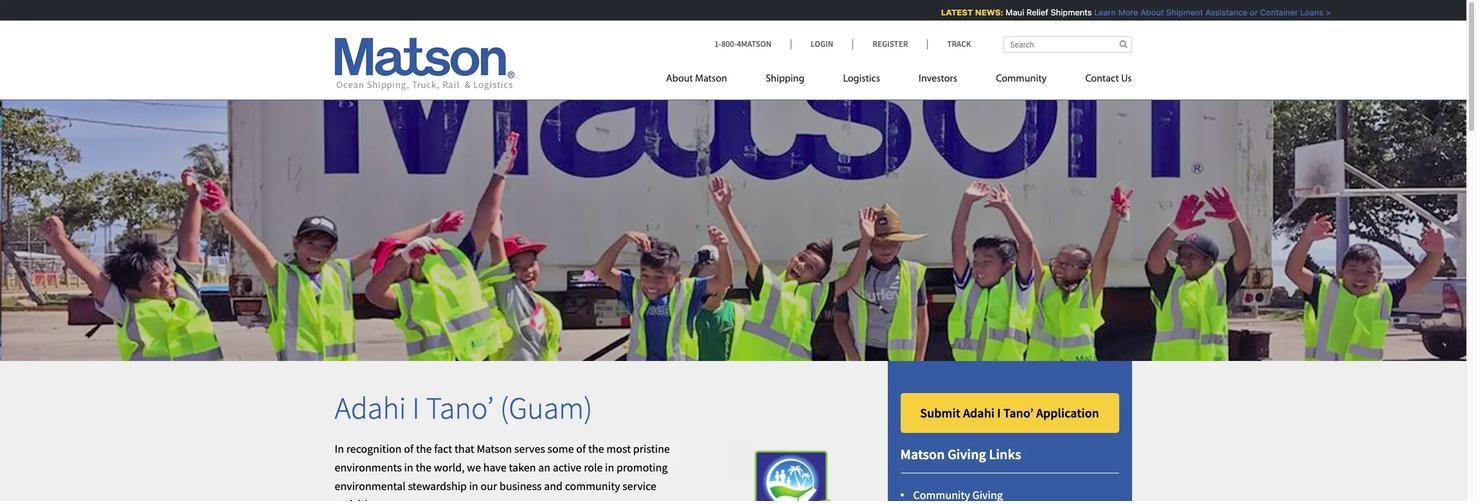 Task type: locate. For each thing, give the bounding box(es) containing it.
0 horizontal spatial tano'
[[426, 389, 494, 428]]

service
[[623, 479, 657, 494]]

in right role
[[605, 460, 614, 475]]

learn
[[1088, 7, 1110, 17]]

community
[[996, 74, 1047, 84]]

0 horizontal spatial about
[[666, 74, 693, 84]]

in recognition of the fact that matson serves some of the most pristine environments in the world, we have taken an active role in promoting environmental stewardship in our business and community service activities.
[[335, 442, 670, 502]]

maui
[[1000, 7, 1019, 17]]

1 horizontal spatial i
[[998, 405, 1001, 422]]

register link
[[853, 39, 928, 50]]

2 horizontal spatial matson
[[901, 446, 945, 464]]

giving
[[948, 446, 987, 464]]

0 horizontal spatial of
[[404, 442, 414, 457]]

tano'
[[426, 389, 494, 428], [1004, 405, 1034, 422]]

matson giving links section
[[872, 362, 1148, 502]]

tano' up that
[[426, 389, 494, 428]]

in
[[404, 460, 413, 475], [605, 460, 614, 475], [469, 479, 479, 494]]

login link
[[791, 39, 853, 50]]

adahi up recognition
[[335, 389, 406, 428]]

shipping
[[766, 74, 805, 84]]

i inside 'submit adahi i tano' application' link
[[998, 405, 1001, 422]]

1 horizontal spatial matson
[[695, 74, 728, 84]]

1 vertical spatial about
[[666, 74, 693, 84]]

contact
[[1086, 74, 1119, 84]]

1 horizontal spatial of
[[576, 442, 586, 457]]

1 horizontal spatial about
[[1135, 7, 1158, 17]]

track link
[[928, 39, 972, 50]]

adahi  i tano' (guam)
[[335, 389, 593, 428]]

in
[[335, 442, 344, 457]]

the left fact
[[416, 442, 432, 457]]

adahi inside matson giving links section
[[963, 405, 995, 422]]

the up the stewardship
[[416, 460, 432, 475]]

submit adahi i tano' application link
[[901, 394, 1119, 434]]

recognition
[[346, 442, 402, 457]]

community
[[565, 479, 620, 494]]

(guam)
[[500, 389, 593, 428]]

matson left giving
[[901, 446, 945, 464]]

the
[[416, 442, 432, 457], [588, 442, 604, 457], [416, 460, 432, 475]]

0 horizontal spatial matson
[[477, 442, 512, 457]]

of right some
[[576, 442, 586, 457]]

adahi
[[335, 389, 406, 428], [963, 405, 995, 422]]

about
[[1135, 7, 1158, 17], [666, 74, 693, 84]]

matson
[[695, 74, 728, 84], [477, 442, 512, 457], [901, 446, 945, 464]]

environmental
[[335, 479, 406, 494]]

contact us link
[[1066, 68, 1132, 94]]

1 horizontal spatial in
[[469, 479, 479, 494]]

submit
[[921, 405, 961, 422]]

tano' up 'links'
[[1004, 405, 1034, 422]]

matson down 1-
[[695, 74, 728, 84]]

blue matson logo with ocean, shipping, truck, rail and logistics written beneath it. image
[[335, 38, 515, 91]]

i
[[413, 389, 420, 428], [998, 405, 1001, 422]]

an
[[538, 460, 551, 475]]

taken
[[509, 460, 536, 475]]

most
[[607, 442, 631, 457]]

or
[[1244, 7, 1252, 17]]

top menu navigation
[[666, 68, 1132, 94]]

news:
[[969, 7, 998, 17]]

0 horizontal spatial adahi
[[335, 389, 406, 428]]

in left our
[[469, 479, 479, 494]]

logistics link
[[824, 68, 900, 94]]

in up the stewardship
[[404, 460, 413, 475]]

search image
[[1120, 40, 1128, 48]]

None search field
[[1004, 36, 1132, 53]]

1 horizontal spatial tano'
[[1004, 405, 1034, 422]]

0 vertical spatial about
[[1135, 7, 1158, 17]]

have
[[483, 460, 507, 475]]

submit adahi i tano' application
[[921, 405, 1100, 422]]

logistics
[[843, 74, 881, 84]]

shipment
[[1160, 7, 1197, 17]]

serves
[[515, 442, 545, 457]]

the up role
[[588, 442, 604, 457]]

of
[[404, 442, 414, 457], [576, 442, 586, 457]]

container
[[1255, 7, 1292, 17]]

1 horizontal spatial adahi
[[963, 405, 995, 422]]

links
[[989, 446, 1022, 464]]

adahi right submit
[[963, 405, 995, 422]]

assistance
[[1200, 7, 1242, 17]]

of left fact
[[404, 442, 414, 457]]

matson giving links
[[901, 446, 1022, 464]]

800-
[[722, 39, 737, 50]]

activities.
[[335, 497, 381, 502]]

relief
[[1021, 7, 1043, 17]]

matson up have
[[477, 442, 512, 457]]

0 horizontal spatial in
[[404, 460, 413, 475]]

we
[[467, 460, 481, 475]]



Task type: describe. For each thing, give the bounding box(es) containing it.
Search search field
[[1004, 36, 1132, 53]]

0 horizontal spatial i
[[413, 389, 420, 428]]

about matson link
[[666, 68, 747, 94]]

about matson
[[666, 74, 728, 84]]

>
[[1320, 7, 1325, 17]]

application
[[1037, 405, 1100, 422]]

some
[[548, 442, 574, 457]]

investors
[[919, 74, 958, 84]]

shipping link
[[747, 68, 824, 94]]

contact us
[[1086, 74, 1132, 84]]

role
[[584, 460, 603, 475]]

adahi i tano logo with hand holding land and people image
[[726, 441, 856, 502]]

world,
[[434, 460, 465, 475]]

more
[[1113, 7, 1133, 17]]

pristine
[[633, 442, 670, 457]]

tano' inside matson giving links section
[[1004, 405, 1034, 422]]

investors link
[[900, 68, 977, 94]]

1-800-4matson
[[715, 39, 772, 50]]

kids in yellow adahi i tano' vests jump with smiles and hands in the air in front of a matson container. image
[[0, 80, 1467, 362]]

promoting
[[617, 460, 668, 475]]

shipments
[[1045, 7, 1086, 17]]

community link
[[977, 68, 1066, 94]]

active
[[553, 460, 582, 475]]

track
[[948, 39, 972, 50]]

fact
[[434, 442, 452, 457]]

loans
[[1295, 7, 1318, 17]]

about inside top menu navigation
[[666, 74, 693, 84]]

our
[[481, 479, 497, 494]]

environments
[[335, 460, 402, 475]]

latest
[[935, 7, 967, 17]]

1-800-4matson link
[[715, 39, 791, 50]]

2 horizontal spatial in
[[605, 460, 614, 475]]

2 of from the left
[[576, 442, 586, 457]]

stewardship
[[408, 479, 467, 494]]

that
[[455, 442, 475, 457]]

business
[[500, 479, 542, 494]]

1-
[[715, 39, 722, 50]]

login
[[811, 39, 834, 50]]

learn more about shipment assistance or container loans > link
[[1088, 7, 1325, 17]]

1 of from the left
[[404, 442, 414, 457]]

matson inside about matson link
[[695, 74, 728, 84]]

and
[[544, 479, 563, 494]]

4matson
[[737, 39, 772, 50]]

us
[[1122, 74, 1132, 84]]

matson inside "in recognition of the fact that matson serves some of the most pristine environments in the world, we have taken an active role in promoting environmental stewardship in our business and community service activities."
[[477, 442, 512, 457]]

latest news: maui relief shipments learn more about shipment assistance or container loans >
[[935, 7, 1325, 17]]

register
[[873, 39, 908, 50]]

matson inside matson giving links section
[[901, 446, 945, 464]]



Task type: vqa. For each thing, say whether or not it's contained in the screenshot.
'from' in the Shipping from China to the U.S. is easy and fast with Matson's two expedited services, China – Long Beach Express (CLX) and China – Long Beach Express Plus (CLX+). Matson's China shipping services have offered customers more than 15 years uninterrupted service and reliability.
no



